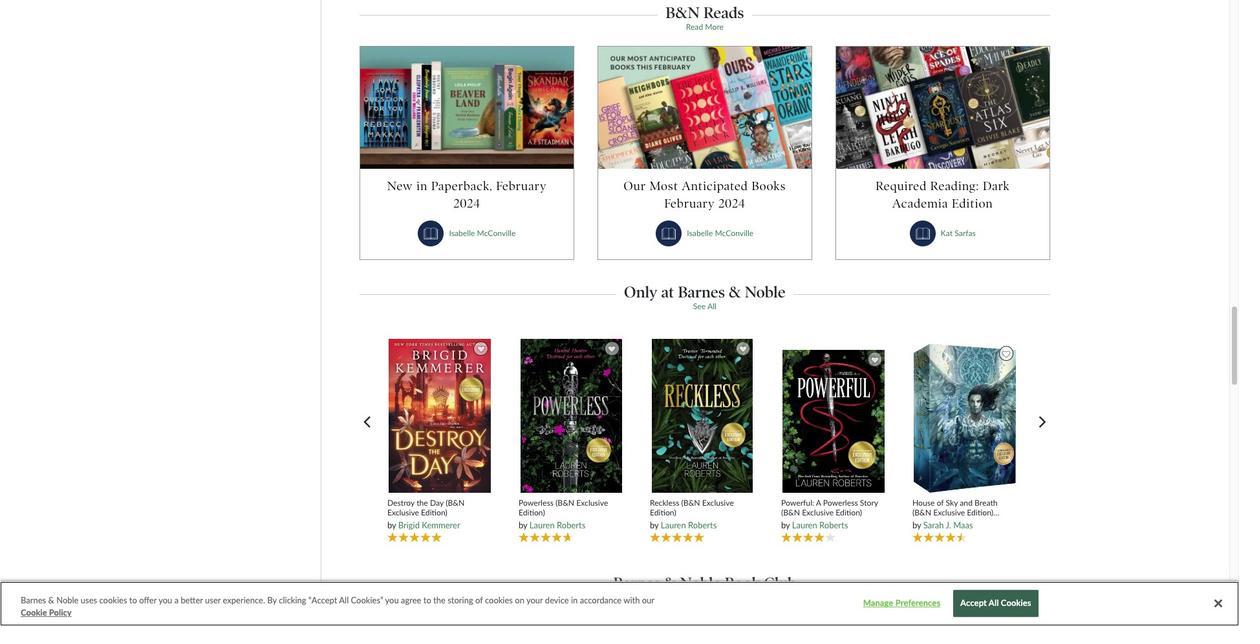 Task type: locate. For each thing, give the bounding box(es) containing it.
1 horizontal spatial to
[[424, 595, 431, 605]]

isabelle down new in paperback, february 2024
[[449, 228, 475, 238]]

required reading: dark academia edition
[[876, 179, 1010, 211]]

barnes up with
[[613, 573, 660, 592]]

lauren inside powerless (b&n exclusive edition) by lauren roberts
[[530, 520, 555, 530]]

0 horizontal spatial the
[[417, 498, 428, 508]]

2 isabelle mcconville link from the left
[[687, 228, 754, 238]]

our
[[642, 595, 654, 605]]

by down 'reckless'
[[650, 520, 659, 530]]

2 mcconville from the left
[[715, 228, 754, 238]]

noble
[[745, 283, 786, 302], [680, 573, 721, 592], [56, 595, 79, 605]]

city
[[947, 518, 961, 528]]

accept
[[961, 598, 987, 608]]

lauren down powerless (b&n exclusive edition) link
[[530, 520, 555, 530]]

february down anticipated
[[664, 196, 715, 211]]

experience.
[[223, 595, 265, 605]]

barnes up cookie
[[21, 595, 46, 605]]

mcconville down 'new in paperback, february 2024' link
[[477, 228, 516, 238]]

1 mcconville from the left
[[477, 228, 516, 238]]

1 horizontal spatial roberts
[[688, 520, 717, 530]]

1 horizontal spatial powerless
[[823, 498, 858, 508]]

reading:
[[931, 179, 979, 194]]

lauren roberts link down reckless (b&n exclusive edition) link
[[661, 520, 717, 530]]

lauren roberts link for reckless (b&n exclusive edition) by lauren roberts
[[661, 520, 717, 530]]

3 lauren roberts link from the left
[[792, 520, 848, 530]]

lauren for powerless (b&n exclusive edition) by lauren roberts
[[530, 520, 555, 530]]

lauren roberts link for powerful: a powerless story (b&n exclusive edition) by lauren roberts
[[792, 520, 848, 530]]

1 you from the left
[[159, 595, 172, 605]]

february
[[496, 179, 547, 194], [664, 196, 715, 211]]

2 horizontal spatial lauren
[[792, 520, 817, 530]]

2 horizontal spatial roberts
[[820, 520, 848, 530]]

club
[[764, 573, 797, 592]]

2 lauren from the left
[[661, 520, 686, 530]]

1 horizontal spatial in
[[571, 595, 578, 605]]

2 horizontal spatial lauren roberts link
[[792, 520, 848, 530]]

roberts down reckless (b&n exclusive edition) link
[[688, 520, 717, 530]]

your
[[526, 595, 543, 605]]

&
[[729, 283, 741, 302], [664, 573, 676, 592], [48, 595, 54, 605]]

1 isabelle from the left
[[449, 228, 475, 238]]

reckless (b&n exclusive edition) by lauren roberts
[[650, 498, 734, 530]]

isabelle mcconville link down 'new in paperback, february 2024' link
[[449, 228, 516, 238]]

3 lauren from the left
[[792, 520, 817, 530]]

2 by from the left
[[519, 520, 527, 530]]

isabelle for february
[[687, 228, 713, 238]]

1 horizontal spatial barnes
[[613, 573, 660, 592]]

0 horizontal spatial february
[[496, 179, 547, 194]]

0 horizontal spatial all
[[339, 595, 349, 605]]

noble inside barnes & noble uses cookies to offer you a better user experience. by clicking "accept all cookies" you agree to the storing of cookies on your device in accordance with our cookie policy
[[56, 595, 79, 605]]

lauren down powerful:
[[792, 520, 817, 530]]

4 by from the left
[[781, 520, 790, 530]]

the inside barnes & noble uses cookies to offer you a better user experience. by clicking "accept all cookies" you agree to the storing of cookies on your device in accordance with our cookie policy
[[433, 595, 446, 605]]

house of sky and breath (b&n exclusive edition) (crescent city series #2)
[[913, 498, 998, 528]]

roberts for powerless (b&n exclusive edition) by lauren roberts
[[557, 520, 586, 530]]

books
[[752, 179, 786, 194]]

roberts
[[557, 520, 586, 530], [688, 520, 717, 530], [820, 520, 848, 530]]

1 lauren roberts link from the left
[[530, 520, 586, 530]]

2 2024 from the left
[[719, 196, 745, 211]]

barnes up the see
[[678, 283, 725, 302]]

reckless (b&n exclusive edition) image
[[652, 338, 754, 493]]

day
[[430, 498, 444, 508]]

cookie
[[21, 608, 47, 618]]

house of sky and breath (b&n exclusive edition) (crescent city series #2) link
[[913, 498, 1018, 528]]

1 vertical spatial barnes
[[613, 573, 660, 592]]

mcconville for february
[[715, 228, 754, 238]]

2 horizontal spatial &
[[729, 283, 741, 302]]

1 2024 from the left
[[454, 196, 480, 211]]

0 vertical spatial february
[[496, 179, 547, 194]]

0 horizontal spatial in
[[417, 179, 428, 194]]

1 horizontal spatial february
[[664, 196, 715, 211]]

by left sarah
[[913, 520, 921, 530]]

lauren down 'reckless'
[[661, 520, 686, 530]]

& for barnes & noble uses cookies to offer you a better user experience. by clicking "accept all cookies" you agree to the storing of cookies on your device in accordance with our cookie policy
[[48, 595, 54, 605]]

in right device
[[571, 595, 578, 605]]

3 edition) from the left
[[650, 508, 676, 518]]

2 vertical spatial noble
[[56, 595, 79, 605]]

0 horizontal spatial &
[[48, 595, 54, 605]]

isabelle down our most anticipated books february 2024 link
[[687, 228, 713, 238]]

3 by from the left
[[650, 520, 659, 530]]

3 roberts from the left
[[820, 520, 848, 530]]

0 vertical spatial in
[[417, 179, 428, 194]]

to right agree at bottom left
[[424, 595, 431, 605]]

exclusive
[[576, 498, 608, 508], [702, 498, 734, 508], [387, 508, 419, 518], [802, 508, 834, 518], [933, 508, 965, 518]]

brigid kemmerer link
[[398, 520, 460, 530]]

agree
[[401, 595, 421, 605]]

(b&n inside the house of sky and breath (b&n exclusive edition) (crescent city series #2)
[[913, 508, 931, 518]]

you left agree at bottom left
[[385, 595, 399, 605]]

new in paperback, february 2024 link
[[373, 177, 561, 212]]

2 horizontal spatial barnes
[[678, 283, 725, 302]]

house of sky and breath (b&n exclusive edition) (crescent city series #2) image
[[913, 343, 1017, 493]]

all right accept
[[989, 598, 999, 608]]

1 vertical spatial february
[[664, 196, 715, 211]]

edition)
[[421, 508, 448, 518], [519, 508, 545, 518], [650, 508, 676, 518], [836, 508, 862, 518], [967, 508, 994, 518]]

new in paperback, february 2024 image
[[360, 47, 574, 169]]

roberts inside powerless (b&n exclusive edition) by lauren roberts
[[557, 520, 586, 530]]

1 horizontal spatial you
[[385, 595, 399, 605]]

2024 inside our most anticipated books february 2024
[[719, 196, 745, 211]]

february inside our most anticipated books february 2024
[[664, 196, 715, 211]]

all
[[708, 302, 717, 311], [339, 595, 349, 605], [989, 598, 999, 608]]

by down powerful:
[[781, 520, 790, 530]]

1 horizontal spatial isabelle
[[687, 228, 713, 238]]

1 horizontal spatial lauren roberts link
[[661, 520, 717, 530]]

required reading: dark academia edition image
[[836, 47, 1050, 169]]

0 horizontal spatial noble
[[56, 595, 79, 605]]

1 horizontal spatial of
[[937, 498, 944, 508]]

and
[[960, 498, 973, 508]]

0 horizontal spatial barnes
[[21, 595, 46, 605]]

0 horizontal spatial isabelle mcconville link
[[449, 228, 516, 238]]

lauren inside the powerful: a powerless story (b&n exclusive edition) by lauren roberts
[[792, 520, 817, 530]]

powerless (b&n exclusive edition) image
[[520, 338, 623, 493]]

2024
[[454, 196, 480, 211], [719, 196, 745, 211]]

new in paperback, february 2024
[[387, 179, 547, 211]]

0 horizontal spatial to
[[129, 595, 137, 605]]

in right new
[[417, 179, 428, 194]]

roberts down powerful: a powerless story (b&n exclusive edition) link
[[820, 520, 848, 530]]

1 horizontal spatial the
[[433, 595, 446, 605]]

2 vertical spatial barnes
[[21, 595, 46, 605]]

0 horizontal spatial 2024
[[454, 196, 480, 211]]

lauren inside the reckless (b&n exclusive edition) by lauren roberts
[[661, 520, 686, 530]]

powerful: a powerless story (b&n exclusive edition) by lauren roberts
[[781, 498, 878, 530]]

0 vertical spatial barnes
[[678, 283, 725, 302]]

0 vertical spatial &
[[729, 283, 741, 302]]

1 horizontal spatial cookies
[[485, 595, 513, 605]]

by inside the powerful: a powerless story (b&n exclusive edition) by lauren roberts
[[781, 520, 790, 530]]

all right the see
[[708, 302, 717, 311]]

february right paperback,
[[496, 179, 547, 194]]

1 vertical spatial of
[[475, 595, 483, 605]]

2 horizontal spatial noble
[[745, 283, 786, 302]]

isabelle mcconville link down our most anticipated books february 2024
[[687, 228, 754, 238]]

0 vertical spatial of
[[937, 498, 944, 508]]

2024 down anticipated
[[719, 196, 745, 211]]

new
[[387, 179, 413, 194]]

mcconville down our most anticipated books february 2024
[[715, 228, 754, 238]]

in
[[417, 179, 428, 194], [571, 595, 578, 605]]

isabelle mcconville for february
[[687, 228, 754, 238]]

of right storing
[[475, 595, 483, 605]]

0 horizontal spatial roberts
[[557, 520, 586, 530]]

0 horizontal spatial lauren
[[530, 520, 555, 530]]

isabelle mcconville link for 2024
[[449, 228, 516, 238]]

0 horizontal spatial you
[[159, 595, 172, 605]]

sarah j. maas link
[[924, 520, 973, 530]]

2 edition) from the left
[[519, 508, 545, 518]]

roberts inside the reckless (b&n exclusive edition) by lauren roberts
[[688, 520, 717, 530]]

by
[[387, 520, 396, 530], [519, 520, 527, 530], [650, 520, 659, 530], [781, 520, 790, 530], [913, 520, 921, 530]]

0 horizontal spatial isabelle
[[449, 228, 475, 238]]

0 horizontal spatial of
[[475, 595, 483, 605]]

5 edition) from the left
[[967, 508, 994, 518]]

the
[[417, 498, 428, 508], [433, 595, 446, 605]]

uses
[[81, 595, 97, 605]]

isabelle mcconville down our most anticipated books february 2024
[[687, 228, 754, 238]]

1 horizontal spatial noble
[[680, 573, 721, 592]]

2 you from the left
[[385, 595, 399, 605]]

mcconville for 2024
[[477, 228, 516, 238]]

0 horizontal spatial powerless
[[519, 498, 554, 508]]

1 horizontal spatial isabelle mcconville link
[[687, 228, 754, 238]]

at
[[661, 283, 674, 302]]

anticipated
[[682, 179, 748, 194]]

2024 down paperback,
[[454, 196, 480, 211]]

0 horizontal spatial mcconville
[[477, 228, 516, 238]]

barnes inside "only at barnes & noble see all"
[[678, 283, 725, 302]]

2 to from the left
[[424, 595, 431, 605]]

& for barnes & noble book club
[[664, 573, 676, 592]]

all right the "accept
[[339, 595, 349, 605]]

1 edition) from the left
[[421, 508, 448, 518]]

0 horizontal spatial isabelle mcconville
[[449, 228, 516, 238]]

a
[[174, 595, 179, 605]]

1 by from the left
[[387, 520, 396, 530]]

exclusive inside the powerful: a powerless story (b&n exclusive edition) by lauren roberts
[[802, 508, 834, 518]]

1 horizontal spatial 2024
[[719, 196, 745, 211]]

by down powerless (b&n exclusive edition) link
[[519, 520, 527, 530]]

lauren roberts link for powerless (b&n exclusive edition) by lauren roberts
[[530, 520, 586, 530]]

barnes & noble uses cookies to offer you a better user experience. by clicking "accept all cookies" you agree to the storing of cookies on your device in accordance with our cookie policy
[[21, 595, 654, 618]]

edition) inside the powerful: a powerless story (b&n exclusive edition) by lauren roberts
[[836, 508, 862, 518]]

noble inside "only at barnes & noble see all"
[[745, 283, 786, 302]]

2 lauren roberts link from the left
[[661, 520, 717, 530]]

offer
[[139, 595, 157, 605]]

1 horizontal spatial mcconville
[[715, 228, 754, 238]]

1 horizontal spatial &
[[664, 573, 676, 592]]

1 horizontal spatial lauren
[[661, 520, 686, 530]]

you left a
[[159, 595, 172, 605]]

kat sarfas
[[941, 228, 976, 238]]

lauren
[[530, 520, 555, 530], [661, 520, 686, 530], [792, 520, 817, 530]]

2 isabelle mcconville from the left
[[687, 228, 754, 238]]

& inside barnes & noble uses cookies to offer you a better user experience. by clicking "accept all cookies" you agree to the storing of cookies on your device in accordance with our cookie policy
[[48, 595, 54, 605]]

barnes for barnes & noble book club
[[613, 573, 660, 592]]

2 isabelle from the left
[[687, 228, 713, 238]]

2 powerless from the left
[[823, 498, 858, 508]]

reads
[[704, 3, 744, 22]]

1 horizontal spatial isabelle mcconville
[[687, 228, 754, 238]]

kat sarfas link
[[941, 228, 976, 238]]

1 isabelle mcconville from the left
[[449, 228, 516, 238]]

destroy the day (b&n exclusive edition) image
[[388, 338, 492, 493]]

1 roberts from the left
[[557, 520, 586, 530]]

cookies left on
[[485, 595, 513, 605]]

0 horizontal spatial lauren roberts link
[[530, 520, 586, 530]]

the left day
[[417, 498, 428, 508]]

5 by from the left
[[913, 520, 921, 530]]

powerless inside powerless (b&n exclusive edition) by lauren roberts
[[519, 498, 554, 508]]

isabelle
[[449, 228, 475, 238], [687, 228, 713, 238]]

2 horizontal spatial all
[[989, 598, 999, 608]]

2 vertical spatial &
[[48, 595, 54, 605]]

(b&n
[[446, 498, 465, 508], [556, 498, 574, 508], [681, 498, 700, 508], [781, 508, 800, 518], [913, 508, 931, 518]]

our most anticipated books february 2024 image
[[598, 47, 812, 169]]

roberts down powerless (b&n exclusive edition) link
[[557, 520, 586, 530]]

powerful: a powerless story (b&n exclusive edition) link
[[781, 498, 887, 518]]

1 isabelle mcconville link from the left
[[449, 228, 516, 238]]

1 vertical spatial the
[[433, 595, 446, 605]]

1 vertical spatial noble
[[680, 573, 721, 592]]

1 vertical spatial &
[[664, 573, 676, 592]]

0 vertical spatial the
[[417, 498, 428, 508]]

reckless
[[650, 498, 679, 508]]

1 horizontal spatial all
[[708, 302, 717, 311]]

isabelle mcconville down 'new in paperback, february 2024' link
[[449, 228, 516, 238]]

cookies
[[99, 595, 127, 605], [485, 595, 513, 605]]

0 vertical spatial noble
[[745, 283, 786, 302]]

barnes inside barnes & noble uses cookies to offer you a better user experience. by clicking "accept all cookies" you agree to the storing of cookies on your device in accordance with our cookie policy
[[21, 595, 46, 605]]

by left 'brigid'
[[387, 520, 396, 530]]

to left offer
[[129, 595, 137, 605]]

b&n reads read more
[[666, 3, 744, 32]]

lauren roberts link down powerful: a powerless story (b&n exclusive edition) link
[[792, 520, 848, 530]]

exclusive inside the reckless (b&n exclusive edition) by lauren roberts
[[702, 498, 734, 508]]

the left storing
[[433, 595, 446, 605]]

reckless (b&n exclusive edition) link
[[650, 498, 755, 518]]

1 powerless from the left
[[519, 498, 554, 508]]

0 horizontal spatial cookies
[[99, 595, 127, 605]]

to
[[129, 595, 137, 605], [424, 595, 431, 605]]

of
[[937, 498, 944, 508], [475, 595, 483, 605]]

cookies right uses
[[99, 595, 127, 605]]

lauren roberts link down powerless (b&n exclusive edition) link
[[530, 520, 586, 530]]

sky
[[946, 498, 958, 508]]

brigid
[[398, 520, 420, 530]]

1 lauren from the left
[[530, 520, 555, 530]]

of left sky
[[937, 498, 944, 508]]

breath
[[975, 498, 998, 508]]

edition) inside destroy the day (b&n exclusive edition) by brigid kemmerer
[[421, 508, 448, 518]]

accordance
[[580, 595, 622, 605]]

you
[[159, 595, 172, 605], [385, 595, 399, 605]]

powerless
[[519, 498, 554, 508], [823, 498, 858, 508]]

2 roberts from the left
[[688, 520, 717, 530]]

4 edition) from the left
[[836, 508, 862, 518]]

1 vertical spatial in
[[571, 595, 578, 605]]

(b&n inside the reckless (b&n exclusive edition) by lauren roberts
[[681, 498, 700, 508]]



Task type: vqa. For each thing, say whether or not it's contained in the screenshot.
2
no



Task type: describe. For each thing, give the bounding box(es) containing it.
accept all cookies
[[961, 598, 1031, 608]]

book
[[725, 573, 760, 592]]

isabelle mcconville link for february
[[687, 228, 754, 238]]

1 to from the left
[[129, 595, 137, 605]]

powerful: a powerless story (b&n exclusive edition) image
[[782, 349, 886, 493]]

lauren for reckless (b&n exclusive edition) by lauren roberts
[[661, 520, 686, 530]]

cookies
[[1001, 598, 1031, 608]]

most
[[650, 179, 678, 194]]

device
[[545, 595, 569, 605]]

see all link
[[693, 302, 717, 311]]

2 cookies from the left
[[485, 595, 513, 605]]

series
[[963, 518, 984, 528]]

edition) inside the house of sky and breath (b&n exclusive edition) (crescent city series #2)
[[967, 508, 994, 518]]

academia
[[893, 196, 948, 211]]

destroy
[[387, 498, 415, 508]]

(b&n inside the powerful: a powerless story (b&n exclusive edition) by lauren roberts
[[781, 508, 800, 518]]

by inside destroy the day (b&n exclusive edition) by brigid kemmerer
[[387, 520, 396, 530]]

read
[[686, 22, 703, 32]]

required reading: dark academia edition link
[[849, 177, 1037, 212]]

1 cookies from the left
[[99, 595, 127, 605]]

kat
[[941, 228, 953, 238]]

noble for barnes & noble uses cookies to offer you a better user experience. by clicking "accept all cookies" you agree to the storing of cookies on your device in accordance with our cookie policy
[[56, 595, 79, 605]]

barnes for barnes & noble uses cookies to offer you a better user experience. by clicking "accept all cookies" you agree to the storing of cookies on your device in accordance with our cookie policy
[[21, 595, 46, 605]]

by sarah j. maas
[[913, 520, 973, 530]]

our most anticipated books february 2024 link
[[611, 177, 799, 212]]

in inside barnes & noble uses cookies to offer you a better user experience. by clicking "accept all cookies" you agree to the storing of cookies on your device in accordance with our cookie policy
[[571, 595, 578, 605]]

story
[[860, 498, 878, 508]]

isabelle mcconville for 2024
[[449, 228, 516, 238]]

exclusive inside destroy the day (b&n exclusive edition) by brigid kemmerer
[[387, 508, 419, 518]]

(b&n inside destroy the day (b&n exclusive edition) by brigid kemmerer
[[446, 498, 465, 508]]

powerless (b&n exclusive edition) by lauren roberts
[[519, 498, 608, 530]]

edition) inside the reckless (b&n exclusive edition) by lauren roberts
[[650, 508, 676, 518]]

all inside "only at barnes & noble see all"
[[708, 302, 717, 311]]

the inside destroy the day (b&n exclusive edition) by brigid kemmerer
[[417, 498, 428, 508]]

destroy the day (b&n exclusive edition) link
[[387, 498, 493, 518]]

house
[[913, 498, 935, 508]]

& inside "only at barnes & noble see all"
[[729, 283, 741, 302]]

dark
[[983, 179, 1010, 194]]

all inside button
[[989, 598, 999, 608]]

powerful:
[[781, 498, 814, 508]]

with
[[624, 595, 640, 605]]

manage
[[863, 598, 894, 608]]

edition) inside powerless (b&n exclusive edition) by lauren roberts
[[519, 508, 545, 518]]

of inside barnes & noble uses cookies to offer you a better user experience. by clicking "accept all cookies" you agree to the storing of cookies on your device in accordance with our cookie policy
[[475, 595, 483, 605]]

february inside new in paperback, february 2024
[[496, 179, 547, 194]]

in inside new in paperback, february 2024
[[417, 179, 428, 194]]

edition
[[952, 196, 993, 211]]

by inside powerless (b&n exclusive edition) by lauren roberts
[[519, 520, 527, 530]]

only
[[624, 283, 658, 302]]

2024 inside new in paperback, february 2024
[[454, 196, 480, 211]]

(crescent
[[913, 518, 945, 528]]

only at barnes & noble see all
[[624, 283, 786, 311]]

kemmerer
[[422, 520, 460, 530]]

clicking
[[279, 595, 306, 605]]

roberts inside the powerful: a powerless story (b&n exclusive edition) by lauren roberts
[[820, 520, 848, 530]]

all inside barnes & noble uses cookies to offer you a better user experience. by clicking "accept all cookies" you agree to the storing of cookies on your device in accordance with our cookie policy
[[339, 595, 349, 605]]

by
[[267, 595, 277, 605]]

sarfas
[[955, 228, 976, 238]]

manage preferences
[[863, 598, 941, 608]]

our
[[624, 179, 646, 194]]

by inside the reckless (b&n exclusive edition) by lauren roberts
[[650, 520, 659, 530]]

user
[[205, 595, 221, 605]]

more
[[705, 22, 724, 32]]

a
[[816, 498, 821, 508]]

manage preferences button
[[862, 591, 942, 617]]

powerless inside the powerful: a powerless story (b&n exclusive edition) by lauren roberts
[[823, 498, 858, 508]]

exclusive inside powerless (b&n exclusive edition) by lauren roberts
[[576, 498, 608, 508]]

on
[[515, 595, 525, 605]]

policy
[[49, 608, 72, 618]]

cookies"
[[351, 595, 383, 605]]

noble for barnes & noble book club
[[680, 573, 721, 592]]

better
[[181, 595, 203, 605]]

destroy the day (b&n exclusive edition) by brigid kemmerer
[[387, 498, 465, 530]]

barnes & noble book club
[[613, 573, 797, 592]]

preferences
[[896, 598, 941, 608]]

(b&n inside powerless (b&n exclusive edition) by lauren roberts
[[556, 498, 574, 508]]

j.
[[946, 520, 951, 530]]

storing
[[448, 595, 473, 605]]

required
[[876, 179, 927, 194]]

powerless (b&n exclusive edition) link
[[519, 498, 624, 518]]

read more link
[[686, 22, 724, 32]]

maas
[[954, 520, 973, 530]]

b&n
[[666, 3, 700, 22]]

isabelle for 2024
[[449, 228, 475, 238]]

roberts for reckless (b&n exclusive edition) by lauren roberts
[[688, 520, 717, 530]]

see
[[693, 302, 706, 311]]

cookie policy link
[[21, 607, 72, 620]]

exclusive inside the house of sky and breath (b&n exclusive edition) (crescent city series #2)
[[933, 508, 965, 518]]

privacy alert dialog
[[0, 581, 1239, 626]]

of inside the house of sky and breath (b&n exclusive edition) (crescent city series #2)
[[937, 498, 944, 508]]

"accept
[[308, 595, 337, 605]]

#2)
[[986, 518, 997, 528]]

accept all cookies button
[[953, 590, 1039, 617]]

paperback,
[[431, 179, 493, 194]]

sarah
[[924, 520, 944, 530]]

our most anticipated books february 2024
[[624, 179, 786, 211]]



